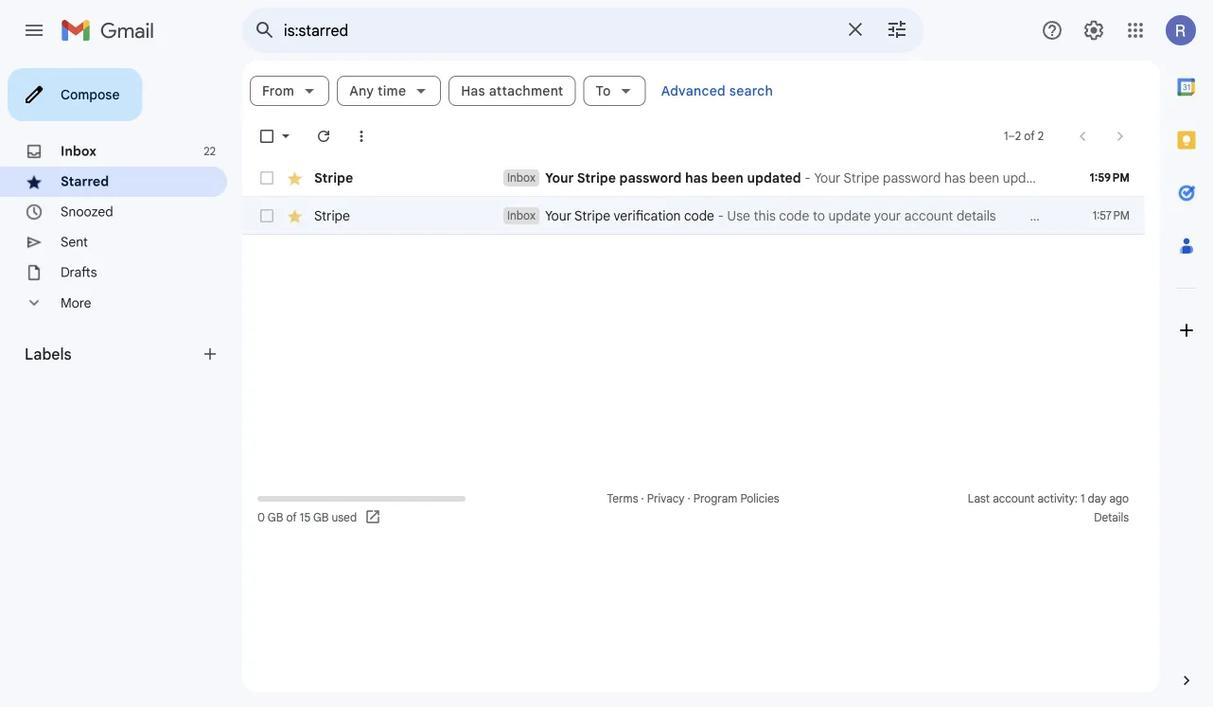 Task type: locate. For each thing, give the bounding box(es) containing it.
21 ‌ from the left
[[1068, 207, 1068, 224]]

has attachment button
[[449, 76, 576, 106]]

main menu image
[[23, 19, 45, 42]]

30 ‌ from the left
[[1098, 207, 1098, 224]]

31 ‌ from the left
[[1102, 207, 1102, 224]]

2 code from the left
[[779, 207, 810, 224]]

code down has
[[684, 207, 715, 224]]

10 ‌ from the left
[[1031, 207, 1031, 224]]

1 vertical spatial your
[[545, 207, 572, 224]]

stripe
[[314, 169, 353, 186], [577, 169, 616, 186], [314, 207, 350, 224], [575, 207, 611, 224]]

· right privacy link
[[688, 492, 691, 506]]

this
[[754, 207, 776, 224]]

has
[[461, 82, 486, 99]]

search
[[730, 82, 774, 99]]

starred link
[[61, 173, 109, 190]]

0 horizontal spatial -
[[718, 207, 724, 224]]

0 horizontal spatial account
[[905, 207, 954, 224]]

details
[[1095, 511, 1130, 525]]

any time
[[350, 82, 406, 99]]

- left use on the right
[[718, 207, 724, 224]]

9 ‌ from the left
[[1027, 207, 1027, 224]]

from
[[262, 82, 295, 99]]

11 ‌ from the left
[[1034, 207, 1034, 224]]

‌
[[1000, 207, 1000, 224], [1003, 207, 1003, 224], [1007, 207, 1007, 224], [1010, 207, 1010, 224], [1014, 207, 1014, 224], [1017, 207, 1017, 224], [1020, 207, 1020, 224], [1024, 207, 1024, 224], [1027, 207, 1027, 224], [1031, 207, 1031, 224], [1034, 207, 1034, 224], [1037, 207, 1037, 224], [1041, 207, 1041, 224], [1044, 207, 1044, 224], [1048, 207, 1048, 224], [1051, 207, 1051, 224], [1054, 207, 1054, 224], [1058, 207, 1058, 224], [1061, 207, 1061, 224], [1065, 207, 1065, 224], [1068, 207, 1068, 224], [1071, 207, 1071, 224], [1075, 207, 1075, 224], [1078, 207, 1078, 224], [1082, 207, 1082, 224], [1085, 207, 1085, 224], [1088, 207, 1088, 224], [1092, 207, 1092, 224], [1095, 207, 1095, 224], [1098, 207, 1098, 224], [1102, 207, 1102, 224], [1105, 207, 1105, 224], [1109, 207, 1109, 224], [1112, 207, 1112, 224], [1115, 207, 1115, 224], [1119, 207, 1119, 224], [1122, 207, 1122, 224], [1126, 207, 1126, 224], [1129, 207, 1129, 224], [1132, 207, 1132, 224], [1136, 207, 1136, 224], [1139, 207, 1139, 224], [1143, 207, 1143, 224], [1146, 207, 1146, 224], [1149, 207, 1149, 224], [1153, 207, 1153, 224], [1156, 207, 1156, 224], [1160, 207, 1160, 224], [1163, 207, 1163, 224], [1166, 207, 1166, 224], [1170, 207, 1170, 224], [1173, 207, 1173, 224], [1177, 207, 1177, 224], [1180, 207, 1180, 224], [1183, 207, 1183, 224], [1187, 207, 1187, 224], [1190, 207, 1190, 224], [1194, 207, 1194, 224], [1197, 207, 1197, 224], [1200, 207, 1200, 224], [1204, 207, 1204, 224], [1207, 207, 1207, 224], [1210, 207, 1210, 224]]

58 ‌ from the left
[[1194, 207, 1194, 224]]

your left verification
[[545, 207, 572, 224]]

account right "last"
[[993, 492, 1035, 506]]

37 ‌ from the left
[[1122, 207, 1122, 224]]

code left to
[[779, 207, 810, 224]]

0
[[258, 511, 265, 525]]

your
[[545, 169, 574, 186], [545, 207, 572, 224]]

27 ‌ from the left
[[1088, 207, 1088, 224]]

None checkbox
[[258, 169, 276, 187], [258, 206, 276, 225], [258, 169, 276, 187], [258, 206, 276, 225]]

been
[[712, 169, 744, 186]]

support image
[[1041, 19, 1064, 42]]

35 ‌ from the left
[[1115, 207, 1115, 224]]

of
[[286, 511, 297, 525]]

53 ‌ from the left
[[1177, 207, 1177, 224]]

55 ‌ from the left
[[1183, 207, 1183, 224]]

day
[[1088, 492, 1107, 506]]

22
[[204, 144, 216, 159]]

from button
[[250, 76, 330, 106]]

0 vertical spatial -
[[805, 169, 811, 186]]

23 ‌ from the left
[[1075, 207, 1075, 224]]

last account activity: 1 day ago details
[[968, 492, 1130, 525]]

6 ‌ from the left
[[1017, 207, 1017, 224]]

code
[[684, 207, 715, 224], [779, 207, 810, 224]]

clear search image
[[837, 10, 875, 48]]

2 your from the top
[[545, 207, 572, 224]]

25 ‌ from the left
[[1082, 207, 1082, 224]]

12 ‌ from the left
[[1037, 207, 1037, 224]]

inbox inside inbox your stripe password has been updated -
[[507, 171, 536, 185]]

1 horizontal spatial account
[[993, 492, 1035, 506]]

2 vertical spatial inbox
[[507, 209, 536, 223]]

details link
[[1095, 511, 1130, 525]]

sent
[[61, 234, 88, 250]]

footer
[[242, 489, 1146, 527]]

-
[[805, 169, 811, 186], [718, 207, 724, 224]]

to
[[813, 207, 825, 224]]

63 ‌ from the left
[[1210, 207, 1210, 224]]

row
[[242, 159, 1146, 197], [242, 197, 1214, 235]]

inbox link
[[61, 143, 97, 160]]

account
[[905, 207, 954, 224], [993, 492, 1035, 506]]

advanced
[[661, 82, 726, 99]]

2 row from the top
[[242, 197, 1214, 235]]

row up use on the right
[[242, 159, 1146, 197]]

gb right 15
[[313, 511, 329, 525]]

password
[[620, 169, 682, 186]]

inbox inside 'labels' navigation
[[61, 143, 97, 160]]

updated
[[747, 169, 802, 186]]

1 horizontal spatial code
[[779, 207, 810, 224]]

43 ‌ from the left
[[1143, 207, 1143, 224]]

28 ‌ from the left
[[1092, 207, 1092, 224]]

inbox your stripe password has been updated -
[[507, 169, 815, 186]]

your left password
[[545, 169, 574, 186]]

inbox
[[61, 143, 97, 160], [507, 171, 536, 185], [507, 209, 536, 223]]

gb
[[268, 511, 283, 525], [313, 511, 329, 525]]

time
[[378, 82, 406, 99]]

4 ‌ from the left
[[1010, 207, 1010, 224]]

3 ‌ from the left
[[1007, 207, 1007, 224]]

·
[[642, 492, 644, 506], [688, 492, 691, 506]]

attachment
[[489, 82, 564, 99]]

29 ‌ from the left
[[1095, 207, 1095, 224]]

50 ‌ from the left
[[1166, 207, 1166, 224]]

privacy link
[[647, 492, 685, 506]]

1 your from the top
[[545, 169, 574, 186]]

0 horizontal spatial ·
[[642, 492, 644, 506]]

gb right the 0
[[268, 511, 283, 525]]

40 ‌ from the left
[[1132, 207, 1132, 224]]

row down been
[[242, 197, 1214, 235]]

1 row from the top
[[242, 159, 1146, 197]]

0 vertical spatial your
[[545, 169, 574, 186]]

0 horizontal spatial gb
[[268, 511, 283, 525]]

1 vertical spatial inbox
[[507, 171, 536, 185]]

17 ‌ from the left
[[1054, 207, 1054, 224]]

inbox inside inbox your stripe verification code - use this code to update your account details ‌ ‌ ‌ ‌ ‌ ‌ ‌ ‌ ‌ ‌ ‌ ‌ ‌ ‌ ‌ ‌ ‌ ‌ ‌ ‌ ‌ ‌ ‌ ‌ ‌ ‌ ‌ ‌ ‌ ‌ ‌ ‌ ‌ ‌ ‌ ‌ ‌ ‌ ‌ ‌ ‌ ‌ ‌ ‌ ‌ ‌ ‌ ‌ ‌ ‌ ‌ ‌ ‌ ‌ ‌ ‌ ‌ ‌ ‌ ‌ ‌ ‌ ‌
[[507, 209, 536, 223]]

16 ‌ from the left
[[1051, 207, 1051, 224]]

ago
[[1110, 492, 1130, 506]]

sent link
[[61, 234, 88, 250]]

None checkbox
[[258, 127, 276, 146]]

more image
[[352, 127, 371, 146]]

has
[[685, 169, 708, 186]]

your
[[875, 207, 901, 224]]

1 ‌ from the left
[[1000, 207, 1000, 224]]

1:57 pm
[[1093, 209, 1130, 223]]

privacy
[[647, 492, 685, 506]]

- right updated
[[805, 169, 811, 186]]

47 ‌ from the left
[[1156, 207, 1156, 224]]

labels navigation
[[0, 61, 242, 707]]

tab list
[[1161, 61, 1214, 639]]

44 ‌ from the left
[[1146, 207, 1146, 224]]

1 vertical spatial account
[[993, 492, 1035, 506]]

your for your stripe verification code
[[545, 207, 572, 224]]

1 horizontal spatial gb
[[313, 511, 329, 525]]

22 ‌ from the left
[[1071, 207, 1071, 224]]

33 ‌ from the left
[[1109, 207, 1109, 224]]

has attachment
[[461, 82, 564, 99]]

last
[[968, 492, 990, 506]]

32 ‌ from the left
[[1105, 207, 1105, 224]]

0 horizontal spatial code
[[684, 207, 715, 224]]

39 ‌ from the left
[[1129, 207, 1129, 224]]

· right the terms link
[[642, 492, 644, 506]]

0 vertical spatial inbox
[[61, 143, 97, 160]]

account right the your
[[905, 207, 954, 224]]

search mail image
[[248, 13, 282, 47]]

1 horizontal spatial ·
[[688, 492, 691, 506]]

None search field
[[242, 8, 924, 53]]

59 ‌ from the left
[[1197, 207, 1197, 224]]

51 ‌ from the left
[[1170, 207, 1170, 224]]

inbox for inbox
[[61, 143, 97, 160]]



Task type: vqa. For each thing, say whether or not it's contained in the screenshot.
From on the top left of the page
yes



Task type: describe. For each thing, give the bounding box(es) containing it.
compose button
[[8, 68, 142, 121]]

8 ‌ from the left
[[1024, 207, 1024, 224]]

inbox for inbox your stripe verification code - use this code to update your account details ‌ ‌ ‌ ‌ ‌ ‌ ‌ ‌ ‌ ‌ ‌ ‌ ‌ ‌ ‌ ‌ ‌ ‌ ‌ ‌ ‌ ‌ ‌ ‌ ‌ ‌ ‌ ‌ ‌ ‌ ‌ ‌ ‌ ‌ ‌ ‌ ‌ ‌ ‌ ‌ ‌ ‌ ‌ ‌ ‌ ‌ ‌ ‌ ‌ ‌ ‌ ‌ ‌ ‌ ‌ ‌ ‌ ‌ ‌ ‌ ‌ ‌ ‌ 
[[507, 209, 536, 223]]

36 ‌ from the left
[[1119, 207, 1119, 224]]

settings image
[[1083, 19, 1106, 42]]

terms link
[[607, 492, 639, 506]]

18 ‌ from the left
[[1058, 207, 1058, 224]]

inbox your stripe verification code - use this code to update your account details ‌ ‌ ‌ ‌ ‌ ‌ ‌ ‌ ‌ ‌ ‌ ‌ ‌ ‌ ‌ ‌ ‌ ‌ ‌ ‌ ‌ ‌ ‌ ‌ ‌ ‌ ‌ ‌ ‌ ‌ ‌ ‌ ‌ ‌ ‌ ‌ ‌ ‌ ‌ ‌ ‌ ‌ ‌ ‌ ‌ ‌ ‌ ‌ ‌ ‌ ‌ ‌ ‌ ‌ ‌ ‌ ‌ ‌ ‌ ‌ ‌ ‌ ‌ 
[[507, 207, 1214, 224]]

1:59 pm
[[1090, 171, 1130, 185]]

54 ‌ from the left
[[1180, 207, 1180, 224]]

footer containing terms
[[242, 489, 1146, 527]]

1 gb from the left
[[268, 511, 283, 525]]

activity:
[[1038, 492, 1078, 506]]

48 ‌ from the left
[[1160, 207, 1160, 224]]

advanced search
[[661, 82, 774, 99]]

15 ‌ from the left
[[1048, 207, 1048, 224]]

labels
[[25, 345, 72, 364]]

20 ‌ from the left
[[1065, 207, 1065, 224]]

42 ‌ from the left
[[1139, 207, 1139, 224]]

45 ‌ from the left
[[1149, 207, 1149, 224]]

terms
[[607, 492, 639, 506]]

more button
[[0, 288, 227, 318]]

57 ‌ from the left
[[1190, 207, 1190, 224]]

61 ‌ from the left
[[1204, 207, 1204, 224]]

terms · privacy · program policies
[[607, 492, 780, 506]]

2 ‌ from the left
[[1003, 207, 1003, 224]]

policies
[[741, 492, 780, 506]]

0 vertical spatial account
[[905, 207, 954, 224]]

0 gb of 15 gb used
[[258, 511, 357, 525]]

update
[[829, 207, 871, 224]]

drafts
[[61, 264, 97, 281]]

19 ‌ from the left
[[1061, 207, 1061, 224]]

2 · from the left
[[688, 492, 691, 506]]

follow link to manage storage image
[[365, 508, 384, 527]]

labels heading
[[25, 345, 201, 364]]

52 ‌ from the left
[[1173, 207, 1173, 224]]

program
[[694, 492, 738, 506]]

gmail image
[[61, 11, 164, 49]]

verification
[[614, 207, 681, 224]]

refresh image
[[314, 127, 333, 146]]

compose
[[61, 86, 120, 103]]

7 ‌ from the left
[[1020, 207, 1020, 224]]

46 ‌ from the left
[[1153, 207, 1153, 224]]

49 ‌ from the left
[[1163, 207, 1163, 224]]

inbox for inbox your stripe password has been updated -
[[507, 171, 536, 185]]

to button
[[584, 76, 646, 106]]

34 ‌ from the left
[[1112, 207, 1112, 224]]

15
[[300, 511, 311, 525]]

1 · from the left
[[642, 492, 644, 506]]

1 horizontal spatial -
[[805, 169, 811, 186]]

account inside last account activity: 1 day ago details
[[993, 492, 1035, 506]]

advanced search button
[[654, 74, 781, 108]]

starred
[[61, 173, 109, 190]]

Search mail text field
[[284, 21, 833, 40]]

60 ‌ from the left
[[1200, 207, 1200, 224]]

snoozed
[[61, 204, 113, 220]]

snoozed link
[[61, 204, 113, 220]]

any
[[350, 82, 374, 99]]

1 code from the left
[[684, 207, 715, 224]]

use
[[728, 207, 751, 224]]

13 ‌ from the left
[[1041, 207, 1041, 224]]

41 ‌ from the left
[[1136, 207, 1136, 224]]

56 ‌ from the left
[[1187, 207, 1187, 224]]

14 ‌ from the left
[[1044, 207, 1044, 224]]

more
[[61, 295, 91, 311]]

any time button
[[337, 76, 441, 106]]

5 ‌ from the left
[[1014, 207, 1014, 224]]

2 gb from the left
[[313, 511, 329, 525]]

62 ‌ from the left
[[1207, 207, 1207, 224]]

your for your stripe password has been updated
[[545, 169, 574, 186]]

38 ‌ from the left
[[1126, 207, 1126, 224]]

used
[[332, 511, 357, 525]]

24 ‌ from the left
[[1078, 207, 1078, 224]]

26 ‌ from the left
[[1085, 207, 1085, 224]]

details
[[957, 207, 997, 224]]

to
[[596, 82, 611, 99]]

advanced search options image
[[879, 10, 917, 48]]

1 vertical spatial -
[[718, 207, 724, 224]]

drafts link
[[61, 264, 97, 281]]

program policies link
[[694, 492, 780, 506]]

1
[[1081, 492, 1085, 506]]



